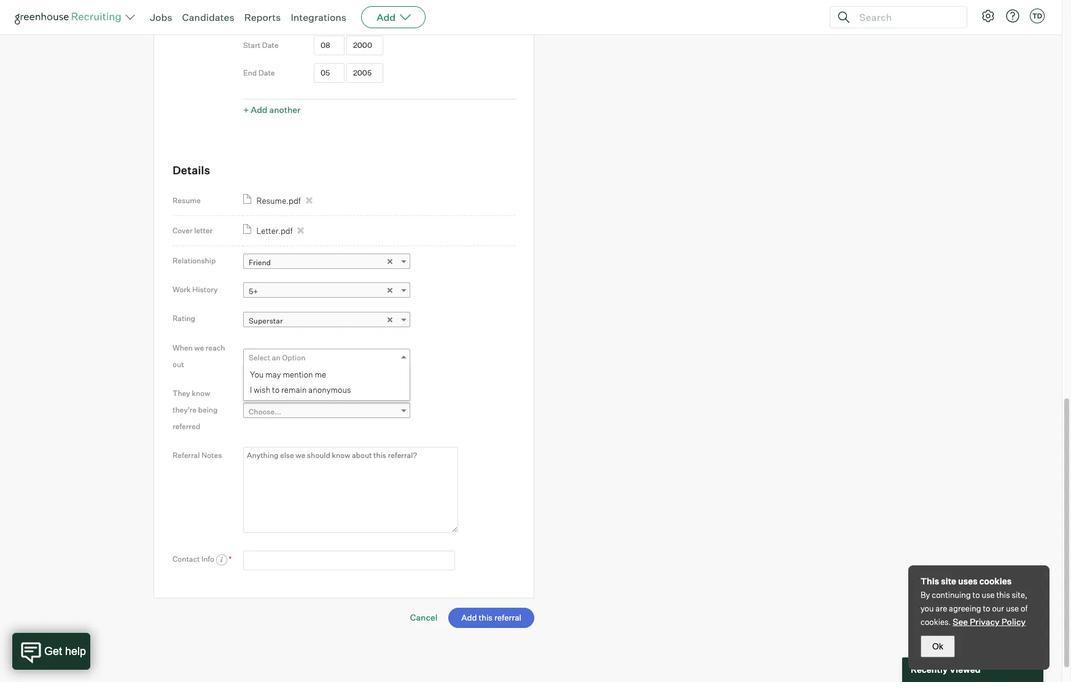 Task type: vqa. For each thing, say whether or not it's contained in the screenshot.
Candidate for Candidate Report
no



Task type: describe. For each thing, give the bounding box(es) containing it.
work
[[173, 285, 191, 294]]

history
[[192, 285, 218, 294]]

details
[[173, 164, 210, 177]]

*
[[229, 555, 232, 564]]

jobs link
[[150, 11, 172, 23]]

cover
[[173, 226, 193, 235]]

td button
[[1028, 6, 1047, 26]]

option
[[282, 353, 306, 363]]

agreeing
[[949, 604, 981, 614]]

cookies
[[980, 576, 1012, 587]]

they know they're being referred
[[173, 389, 218, 431]]

start date
[[243, 41, 279, 50]]

site,
[[1012, 590, 1028, 600]]

greenhouse recruiting image
[[15, 10, 125, 25]]

discipline
[[243, 13, 277, 22]]

contact
[[173, 555, 200, 564]]

1 vertical spatial to
[[973, 590, 980, 600]]

add inside popup button
[[377, 11, 396, 23]]

referral
[[173, 451, 200, 460]]

this
[[921, 576, 939, 587]]

our
[[992, 604, 1004, 614]]

candidates
[[182, 11, 234, 23]]

uses
[[958, 576, 978, 587]]

viewed
[[950, 665, 981, 675]]

another
[[269, 105, 301, 115]]

letter
[[194, 226, 213, 235]]

ok button
[[921, 636, 955, 658]]

0 vertical spatial use
[[982, 590, 995, 600]]

contact info
[[173, 555, 216, 564]]

start
[[243, 41, 261, 50]]

resume
[[173, 196, 201, 205]]

anonymous
[[308, 385, 351, 395]]

info
[[201, 555, 214, 564]]

configure image
[[981, 9, 996, 23]]

end date
[[243, 68, 275, 78]]

recently viewed
[[911, 665, 981, 675]]

letter.pdf
[[257, 226, 293, 236]]

to inside you may mention me i wish to remain anonymous
[[272, 385, 280, 395]]

friend
[[249, 258, 271, 267]]

you may mention me i wish to remain anonymous
[[250, 370, 351, 395]]

reports link
[[244, 11, 281, 23]]

rating
[[173, 314, 195, 323]]

mm text field for end date
[[314, 63, 345, 83]]

choose...
[[249, 407, 282, 416]]

education element
[[243, 0, 515, 119]]

we
[[194, 343, 204, 352]]

integrations link
[[291, 11, 347, 23]]

by
[[921, 590, 930, 600]]

candidates link
[[182, 11, 234, 23]]

select an option
[[249, 353, 306, 363]]

mention
[[283, 370, 313, 380]]

superstar
[[249, 316, 283, 325]]

when
[[173, 343, 193, 352]]

policy
[[1002, 617, 1026, 627]]

cancel
[[410, 613, 438, 623]]

+
[[243, 105, 249, 115]]

cookies.
[[921, 617, 951, 627]]

Search text field
[[856, 8, 956, 26]]

select
[[249, 353, 270, 363]]

cover letter
[[173, 226, 213, 235]]

date for start date
[[262, 41, 279, 50]]

+ add another link
[[243, 105, 301, 115]]

reach
[[206, 343, 225, 352]]

you
[[921, 604, 934, 614]]

referral notes
[[173, 451, 222, 460]]

5+ link
[[243, 283, 410, 301]]

privacy
[[970, 617, 1000, 627]]

engineering link
[[314, 9, 481, 27]]



Task type: locate. For each thing, give the bounding box(es) containing it.
superstar link
[[243, 312, 410, 330]]

1 yyyy text field from the top
[[346, 35, 383, 55]]

remain
[[281, 385, 307, 395]]

know
[[192, 389, 210, 398]]

they're
[[173, 405, 197, 414]]

work history
[[173, 285, 218, 294]]

None file field
[[15, 652, 170, 665], [0, 668, 155, 681], [15, 652, 170, 665], [0, 668, 155, 681]]

+ add another
[[243, 105, 301, 115]]

select an option link
[[243, 349, 410, 367]]

0 horizontal spatial to
[[272, 385, 280, 395]]

an
[[272, 353, 281, 363]]

notes
[[201, 451, 222, 460]]

1 vertical spatial mm text field
[[314, 63, 345, 83]]

1 vertical spatial use
[[1006, 604, 1019, 614]]

jobs
[[150, 11, 172, 23]]

Referral Notes text field
[[243, 447, 458, 533]]

0 vertical spatial mm text field
[[314, 35, 345, 55]]

1 vertical spatial date
[[259, 68, 275, 78]]

use left of
[[1006, 604, 1019, 614]]

0 vertical spatial date
[[262, 41, 279, 50]]

1 vertical spatial yyyy text field
[[346, 63, 383, 83]]

you
[[250, 370, 264, 380]]

1 horizontal spatial add
[[377, 11, 396, 23]]

2 yyyy text field from the top
[[346, 63, 383, 83]]

integrations
[[291, 11, 347, 23]]

date right end at top left
[[259, 68, 275, 78]]

to
[[272, 385, 280, 395], [973, 590, 980, 600], [983, 604, 991, 614]]

date for end date
[[259, 68, 275, 78]]

ok
[[933, 642, 944, 652]]

this site uses cookies
[[921, 576, 1012, 587]]

use left this
[[982, 590, 995, 600]]

when we reach out
[[173, 343, 225, 369]]

i
[[250, 385, 252, 395]]

0 vertical spatial add
[[377, 11, 396, 23]]

engineering
[[319, 14, 361, 23]]

end
[[243, 68, 257, 78]]

2 horizontal spatial to
[[983, 604, 991, 614]]

continuing
[[932, 590, 971, 600]]

yyyy text field for start date
[[346, 35, 383, 55]]

mm text field for start date
[[314, 35, 345, 55]]

they
[[173, 389, 190, 398]]

referred
[[173, 422, 200, 431]]

1 horizontal spatial to
[[973, 590, 980, 600]]

cancel link
[[410, 613, 438, 623]]

yyyy text field for end date
[[346, 63, 383, 83]]

0 vertical spatial to
[[272, 385, 280, 395]]

recently
[[911, 665, 948, 675]]

date right start
[[262, 41, 279, 50]]

date
[[262, 41, 279, 50], [259, 68, 275, 78]]

see privacy policy link
[[953, 617, 1026, 627]]

being
[[198, 405, 218, 414]]

to down uses
[[973, 590, 980, 600]]

add right +
[[251, 105, 268, 115]]

to right wish
[[272, 385, 280, 395]]

None text field
[[243, 551, 455, 571]]

this
[[997, 590, 1010, 600]]

add right engineering
[[377, 11, 396, 23]]

choose... link
[[243, 403, 410, 421]]

use
[[982, 590, 995, 600], [1006, 604, 1019, 614]]

to left our
[[983, 604, 991, 614]]

by continuing to use this site, you are agreeing to our use of cookies.
[[921, 590, 1028, 627]]

see
[[953, 617, 968, 627]]

5+
[[249, 287, 258, 296]]

0 horizontal spatial add
[[251, 105, 268, 115]]

of
[[1021, 604, 1028, 614]]

0 horizontal spatial use
[[982, 590, 995, 600]]

wish
[[254, 385, 270, 395]]

friend link
[[243, 254, 410, 272]]

td button
[[1030, 9, 1045, 23]]

relationship
[[173, 256, 216, 265]]

me
[[315, 370, 326, 380]]

resume.pdf
[[257, 196, 301, 206]]

2 mm text field from the top
[[314, 63, 345, 83]]

1 vertical spatial add
[[251, 105, 268, 115]]

0 vertical spatial yyyy text field
[[346, 35, 383, 55]]

1 mm text field from the top
[[314, 35, 345, 55]]

out
[[173, 360, 184, 369]]

td
[[1033, 12, 1043, 20]]

add button
[[361, 6, 426, 28]]

reports
[[244, 11, 281, 23]]

site
[[941, 576, 957, 587]]

add inside education element
[[251, 105, 268, 115]]

see privacy policy
[[953, 617, 1026, 627]]

2 vertical spatial to
[[983, 604, 991, 614]]

are
[[936, 604, 947, 614]]

MM text field
[[314, 35, 345, 55], [314, 63, 345, 83]]

1 horizontal spatial use
[[1006, 604, 1019, 614]]

add
[[377, 11, 396, 23], [251, 105, 268, 115]]

may
[[266, 370, 281, 380]]

None submit
[[449, 608, 534, 629]]

YYYY text field
[[346, 35, 383, 55], [346, 63, 383, 83]]



